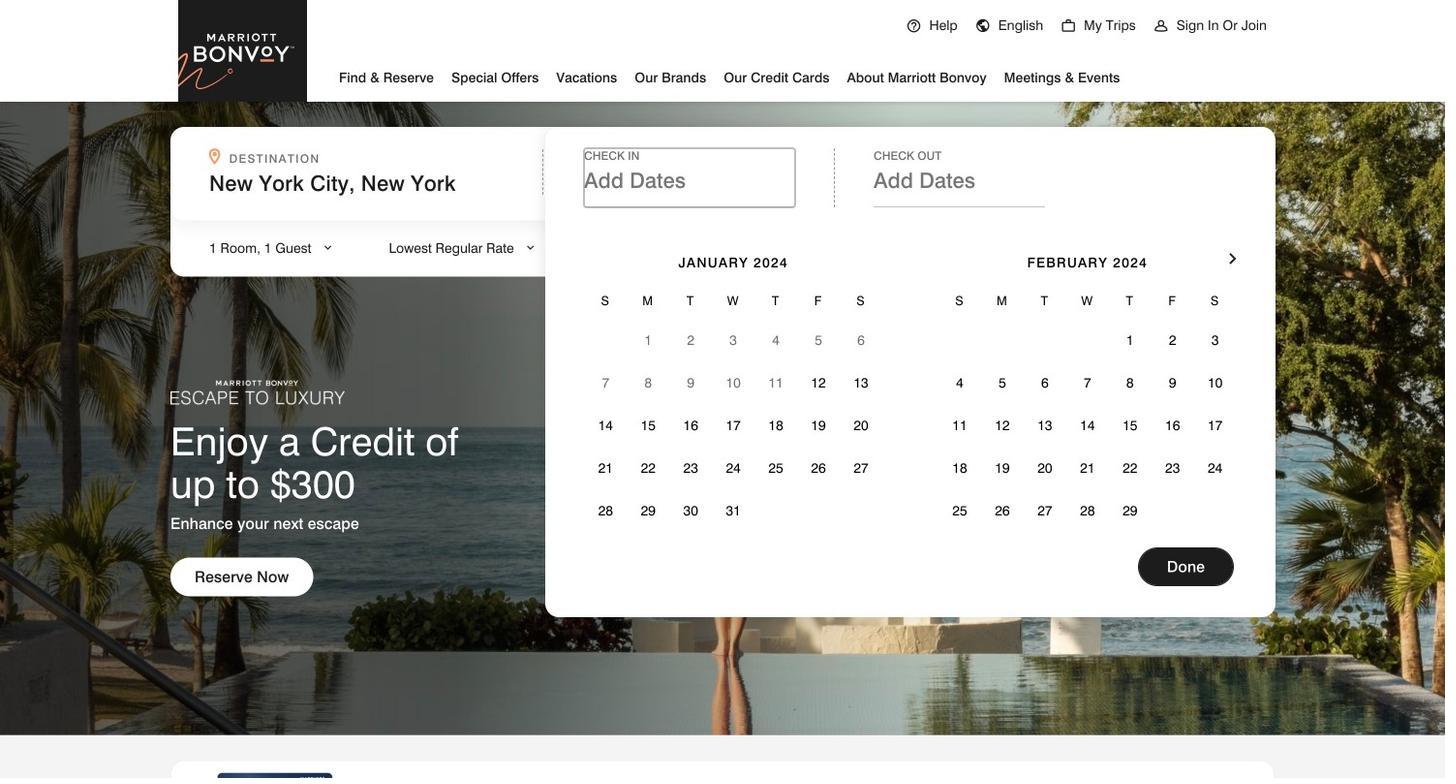 Task type: vqa. For each thing, say whether or not it's contained in the screenshot.
the left 'Our'
no



Task type: describe. For each thing, give the bounding box(es) containing it.
1 row group from the left
[[585, 319, 883, 532]]

1 grid from the left
[[585, 227, 883, 532]]

round image
[[1154, 18, 1169, 34]]

thu jan 11 2024 cell
[[755, 361, 798, 404]]

Where can we take you? text field
[[209, 171, 506, 196]]

wed jan 10 2024 cell
[[712, 361, 755, 404]]

sun jan 07 2024 cell
[[585, 361, 627, 404]]

thu jan 04 2024 cell
[[755, 319, 798, 361]]

2 row group from the left
[[939, 319, 1237, 532]]

marriott bonvoy boundless® credit card from chase image
[[195, 773, 355, 778]]

1 round image from the left
[[906, 18, 922, 34]]

2 round image from the left
[[975, 18, 991, 34]]

marriott bonvoy escape to luxury logo image
[[171, 354, 345, 405]]



Task type: locate. For each thing, give the bounding box(es) containing it.
1 dropdown down image from the left
[[321, 240, 335, 256]]

wed jan 03 2024 cell
[[712, 319, 755, 361]]

tue jan 09 2024 cell
[[670, 361, 712, 404]]

tue jan 02 2024 cell
[[670, 319, 712, 361]]

0 horizontal spatial round image
[[906, 18, 922, 34]]

1 horizontal spatial dropdown down image
[[524, 240, 537, 256]]

grid
[[585, 227, 883, 532], [939, 227, 1237, 532]]

3 round image from the left
[[1061, 18, 1077, 34]]

round image
[[906, 18, 922, 34], [975, 18, 991, 34], [1061, 18, 1077, 34]]

2 grid from the left
[[939, 227, 1237, 532]]

mon jan 01 2024 cell
[[627, 319, 670, 361]]

fri jan 05 2024 cell
[[798, 319, 840, 361]]

1 horizontal spatial grid
[[939, 227, 1237, 532]]

destination field
[[209, 171, 531, 196]]

row
[[585, 282, 883, 319], [939, 282, 1237, 319], [585, 319, 883, 361], [939, 319, 1237, 361], [585, 361, 883, 404], [939, 361, 1237, 404], [585, 404, 883, 447], [939, 404, 1237, 447], [585, 447, 883, 489], [939, 447, 1237, 489], [585, 489, 883, 532], [939, 489, 1237, 532]]

1 horizontal spatial row group
[[939, 319, 1237, 532]]

2 dropdown down image from the left
[[524, 240, 537, 256]]

0 horizontal spatial row group
[[585, 319, 883, 532]]

2 horizontal spatial round image
[[1061, 18, 1077, 34]]

0 horizontal spatial dropdown down image
[[321, 240, 335, 256]]

mon jan 08 2024 cell
[[627, 361, 670, 404]]

sat jan 06 2024 cell
[[840, 319, 883, 361]]

row group
[[585, 319, 883, 532], [939, 319, 1237, 532]]

None search field
[[171, 127, 1276, 617]]

dropdown down image
[[321, 240, 335, 256], [524, 240, 537, 256]]

1 horizontal spatial round image
[[975, 18, 991, 34]]

0 horizontal spatial grid
[[585, 227, 883, 532]]



